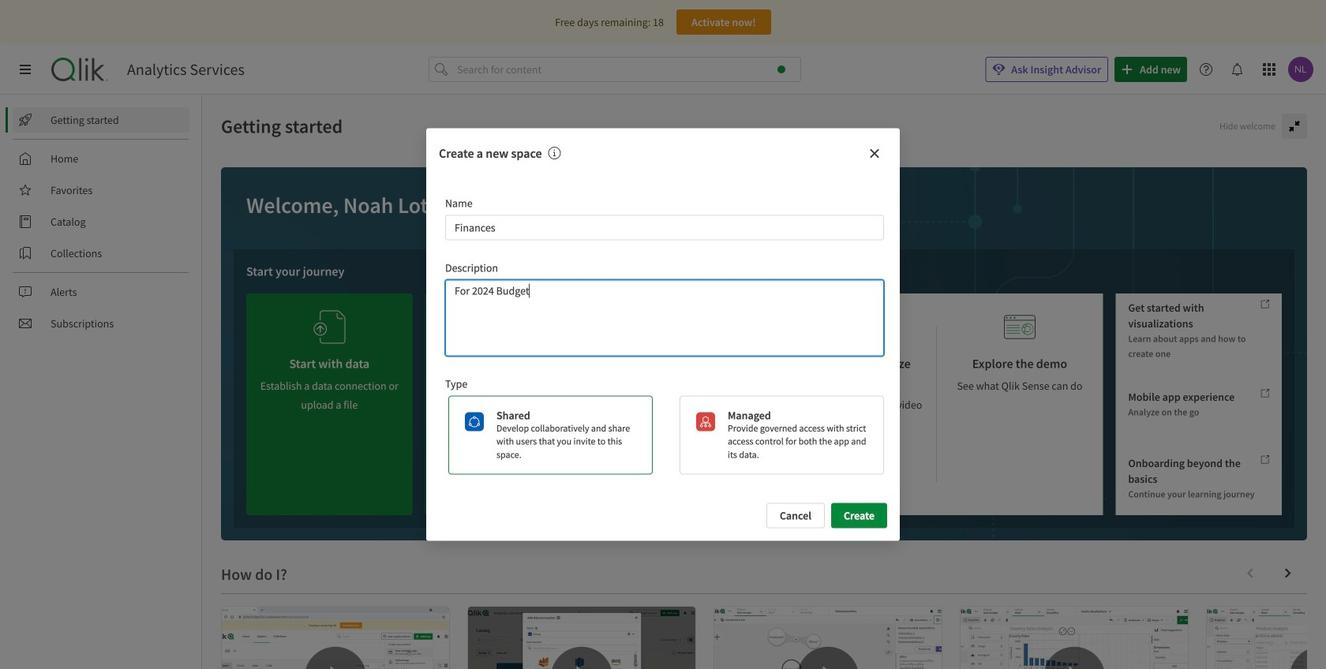 Task type: locate. For each thing, give the bounding box(es) containing it.
main content
[[202, 95, 1327, 670]]

close image
[[869, 147, 881, 160]]

analytics services element
[[127, 60, 245, 79]]

option group
[[442, 396, 884, 475]]

close sidebar menu image
[[19, 63, 32, 76]]

navigation pane element
[[0, 101, 201, 343]]

None text field
[[445, 280, 884, 356]]

dialog
[[426, 128, 900, 541]]

None text field
[[445, 215, 884, 240]]



Task type: describe. For each thing, give the bounding box(es) containing it.
hide welcome image
[[1289, 120, 1301, 133]]

home badge image
[[778, 66, 786, 73]]

explore the demo image
[[1004, 306, 1036, 348]]

invite users image
[[493, 300, 524, 342]]



